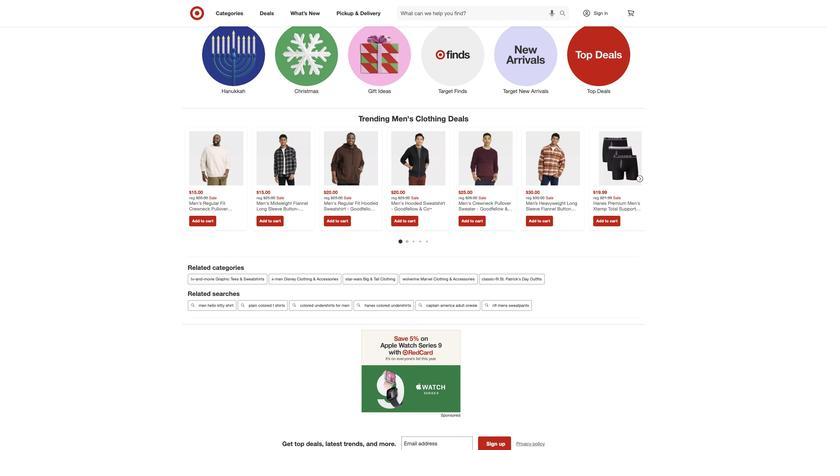 Task type: locate. For each thing, give the bounding box(es) containing it.
0 vertical spatial deals
[[260, 10, 274, 16]]

0 vertical spatial long
[[567, 200, 577, 206]]

star-
[[345, 277, 354, 282]]

men hello kitty shirt link
[[188, 300, 236, 311]]

men's regular fit hooded sweatshirt - goodfellow & co™ image
[[324, 131, 378, 186], [324, 131, 378, 186]]

3 add to cart from the left
[[327, 218, 348, 223]]

premium
[[608, 200, 626, 206]]

$28.00
[[465, 195, 477, 200]]

1 horizontal spatial $23.00
[[398, 195, 410, 200]]

reg for hanes premium men's xtemp total support pouch anti chafing 3pk boxer briefs
[[593, 195, 599, 200]]

top
[[587, 88, 596, 95]]

5 reg from the left
[[458, 195, 464, 200]]

undershirts left for
[[314, 303, 335, 308]]

sleeve inside $30.00 reg $35.00 sale men's heavyweight long sleeve flannel button down shirt – goodfellow & co™
[[526, 206, 540, 212]]

7 sale from the left
[[613, 195, 621, 200]]

$23.00 inside $20.00 reg $23.00 sale men's regular fit hooded sweatshirt - goodfellow & co™
[[331, 195, 342, 200]]

men's midweight flannel long sleeve button-down shirt - goodfellow & co™ image
[[256, 131, 310, 186], [256, 131, 310, 186]]

1 horizontal spatial down
[[526, 212, 538, 217]]

sale for total
[[613, 195, 621, 200]]

reg inside $30.00 reg $35.00 sale men's heavyweight long sleeve flannel button down shirt – goodfellow & co™
[[526, 195, 532, 200]]

add to cart button for pullover
[[189, 216, 216, 226]]

1 horizontal spatial pullover
[[494, 200, 511, 206]]

1 cart from the left
[[205, 218, 213, 223]]

0 vertical spatial pullover
[[494, 200, 511, 206]]

6 sale from the left
[[546, 195, 553, 200]]

add for men's regular fit hooded sweatshirt - goodfellow & co™
[[327, 218, 334, 223]]

men's crewneck pullover sweater - goodfellow & co™ image
[[458, 131, 513, 186], [458, 131, 513, 186]]

4 add to cart button from the left
[[391, 216, 418, 226]]

0 horizontal spatial new
[[309, 10, 320, 16]]

sale inside $25.00 reg $28.00 sale men's crewneck pullover sweater - goodfellow & co™
[[478, 195, 486, 200]]

regular for sweatshirt
[[338, 200, 353, 206]]

pouch
[[593, 212, 606, 217]]

1 regular from the left
[[203, 200, 219, 206]]

1 horizontal spatial hooded
[[405, 200, 422, 206]]

0 horizontal spatial target
[[438, 88, 453, 95]]

men's inside $25.00 reg $28.00 sale men's crewneck pullover sweater - goodfellow & co™
[[458, 200, 471, 206]]

christmas
[[295, 88, 319, 95]]

midweight
[[270, 200, 292, 206]]

2 regular from the left
[[338, 200, 353, 206]]

6 reg from the left
[[526, 195, 532, 200]]

men
[[275, 277, 283, 282], [199, 303, 206, 308], [341, 303, 349, 308]]

6 add to cart from the left
[[529, 218, 550, 223]]

3 cart from the left
[[340, 218, 348, 223]]

wars
[[354, 277, 362, 282]]

down inside $30.00 reg $35.00 sale men's heavyweight long sleeve flannel button down shirt – goodfellow & co™
[[526, 212, 538, 217]]

1 add from the left
[[192, 218, 199, 223]]

target for target finds
[[438, 88, 453, 95]]

1 sale from the left
[[209, 195, 217, 200]]

flannel
[[293, 200, 308, 206], [541, 206, 556, 212]]

and-
[[195, 277, 204, 282]]

pullover inside the $15.00 reg $20.00 sale men's regular fit crewneck pullover sweatshirt - goodfellow & co™
[[211, 206, 228, 212]]

wolverine marvel clothing & accessories
[[402, 277, 474, 282]]

0 horizontal spatial regular
[[203, 200, 219, 206]]

reg for men's regular fit crewneck pullover sweatshirt - goodfellow & co™
[[189, 195, 195, 200]]

accessories left classic-
[[453, 277, 474, 282]]

3 add to cart button from the left
[[324, 216, 351, 226]]

0 vertical spatial crewneck
[[472, 200, 493, 206]]

3 sale from the left
[[344, 195, 351, 200]]

plain colored t shirts
[[249, 303, 285, 308]]

1 horizontal spatial regular
[[338, 200, 353, 206]]

6 cart from the left
[[542, 218, 550, 223]]

2 shirt from the left
[[539, 212, 549, 217]]

fit inside the $15.00 reg $20.00 sale men's regular fit crewneck pullover sweatshirt - goodfellow & co™
[[220, 200, 225, 206]]

1 horizontal spatial $15.00
[[256, 190, 270, 195]]

4 reg from the left
[[391, 195, 397, 200]]

- inside the $15.00 reg $20.00 sale men's regular fit crewneck pullover sweatshirt - goodfellow & co™
[[212, 212, 214, 217]]

to for flannel
[[537, 218, 541, 223]]

3 to from the left
[[335, 218, 339, 223]]

1 vertical spatial flannel
[[541, 206, 556, 212]]

wolverine
[[402, 277, 419, 282]]

colored right "hanes" at the left bottom
[[376, 303, 390, 308]]

0 horizontal spatial fit
[[220, 200, 225, 206]]

co™ inside the $15.00 reg $20.00 sale men's regular fit crewneck pullover sweatshirt - goodfellow & co™
[[193, 218, 202, 223]]

7 add from the left
[[596, 218, 604, 223]]

for
[[336, 303, 340, 308]]

6 add from the left
[[529, 218, 536, 223]]

men's inside $20.00 reg $23.00 sale men's hooded sweatshirt - goodfellow & co™
[[391, 200, 404, 206]]

0 horizontal spatial $23.00
[[331, 195, 342, 200]]

colored for hanes
[[376, 303, 390, 308]]

shirt inside $30.00 reg $35.00 sale men's heavyweight long sleeve flannel button down shirt – goodfellow & co™
[[539, 212, 549, 217]]

down for long
[[256, 212, 268, 217]]

& inside $30.00 reg $35.00 sale men's heavyweight long sleeve flannel button down shirt – goodfellow & co™
[[526, 218, 529, 223]]

reg for men's hooded sweatshirt - goodfellow & co™
[[391, 195, 397, 200]]

1 horizontal spatial $20.00
[[324, 190, 338, 195]]

add to cart button for sweatshirt
[[324, 216, 351, 226]]

2 related from the top
[[188, 290, 211, 298]]

reg inside $19.99 reg $21.99 sale hanes premium men's xtemp total support pouch anti chafing 3pk boxer briefs
[[593, 195, 599, 200]]

2 sale from the left
[[276, 195, 284, 200]]

1 target from the left
[[438, 88, 453, 95]]

long inside $30.00 reg $35.00 sale men's heavyweight long sleeve flannel button down shirt – goodfellow & co™
[[567, 200, 577, 206]]

2 reg from the left
[[256, 195, 262, 200]]

sweatshirt
[[423, 200, 445, 206], [324, 206, 346, 212], [189, 212, 211, 217]]

0 vertical spatial related
[[188, 264, 211, 271]]

2 undershirts from the left
[[391, 303, 411, 308]]

hanes premium men's xtemp total support pouch anti chafing 3pk boxer briefs image
[[593, 131, 647, 186], [593, 131, 647, 186]]

$20.00 inside $20.00 reg $23.00 sale men's hooded sweatshirt - goodfellow & co™
[[391, 190, 405, 195]]

5 to from the left
[[470, 218, 474, 223]]

0 vertical spatial new
[[309, 10, 320, 16]]

2 horizontal spatial deals
[[597, 88, 610, 95]]

1 undershirts from the left
[[314, 303, 335, 308]]

deals down finds
[[448, 114, 469, 123]]

latest
[[325, 440, 342, 448]]

1 horizontal spatial sign
[[594, 10, 603, 16]]

sign left "up"
[[486, 441, 497, 447]]

colored left 't'
[[258, 303, 271, 308]]

4 cart from the left
[[408, 218, 415, 223]]

add to cart button for goodfellow
[[391, 216, 418, 226]]

sweatshirts
[[243, 277, 264, 282]]

new left arrivals
[[519, 88, 530, 95]]

1 hooded from the left
[[361, 200, 378, 206]]

regular inside $20.00 reg $23.00 sale men's regular fit hooded sweatshirt - goodfellow & co™
[[338, 200, 353, 206]]

sale for sleeve
[[276, 195, 284, 200]]

2 colored from the left
[[300, 303, 313, 308]]

7 cart from the left
[[610, 218, 617, 223]]

briefs
[[607, 218, 619, 223]]

1 horizontal spatial $25.00
[[458, 190, 472, 195]]

captain america adult onesie
[[426, 303, 477, 308]]

sign in link
[[577, 6, 618, 20]]

1 colored from the left
[[258, 303, 271, 308]]

0 horizontal spatial hooded
[[361, 200, 378, 206]]

reg inside $20.00 reg $23.00 sale men's regular fit hooded sweatshirt - goodfellow & co™
[[324, 195, 329, 200]]

to for sweatshirt
[[335, 218, 339, 223]]

crewneck inside $25.00 reg $28.00 sale men's crewneck pullover sweater - goodfellow & co™
[[472, 200, 493, 206]]

$19.99 reg $21.99 sale hanes premium men's xtemp total support pouch anti chafing 3pk boxer briefs
[[593, 190, 642, 223]]

add for men's hooded sweatshirt - goodfellow & co™
[[394, 218, 402, 223]]

1 horizontal spatial men
[[275, 277, 283, 282]]

6 add to cart button from the left
[[526, 216, 553, 226]]

6 to from the left
[[537, 218, 541, 223]]

sign left in
[[594, 10, 603, 16]]

$23.00 for regular
[[331, 195, 342, 200]]

down inside $15.00 reg $25.00 sale men's midweight flannel long sleeve button- down shirt - goodfellow & co™
[[256, 212, 268, 217]]

reg inside $15.00 reg $25.00 sale men's midweight flannel long sleeve button- down shirt - goodfellow & co™
[[256, 195, 262, 200]]

new right the what's
[[309, 10, 320, 16]]

colored down x-men disney clothing & accessories link
[[300, 303, 313, 308]]

accessories left star-
[[316, 277, 338, 282]]

2 $15.00 from the left
[[256, 190, 270, 195]]

gift ideas link
[[343, 22, 416, 95]]

clothing
[[416, 114, 446, 123], [297, 277, 312, 282], [380, 277, 395, 282], [433, 277, 448, 282]]

$20.00 inside $20.00 reg $23.00 sale men's regular fit hooded sweatshirt - goodfellow & co™
[[324, 190, 338, 195]]

What can we help you find? suggestions appear below search field
[[397, 6, 561, 20]]

hanes
[[364, 303, 375, 308]]

2 hooded from the left
[[405, 200, 422, 206]]

2 to from the left
[[268, 218, 272, 223]]

1 $23.00 from the left
[[331, 195, 342, 200]]

0 horizontal spatial $20.00
[[196, 195, 208, 200]]

1 horizontal spatial sleeve
[[526, 206, 540, 212]]

privacy policy
[[516, 441, 545, 447]]

explore
[[320, 5, 354, 17]]

cart for goodfellow
[[408, 218, 415, 223]]

fit inside $20.00 reg $23.00 sale men's regular fit hooded sweatshirt - goodfellow & co™
[[355, 200, 360, 206]]

3 reg from the left
[[324, 195, 329, 200]]

co™ inside $15.00 reg $25.00 sale men's midweight flannel long sleeve button- down shirt - goodfellow & co™
[[261, 218, 269, 223]]

5 add to cart from the left
[[461, 218, 483, 223]]

colored undershirts for men
[[300, 303, 349, 308]]

cart for pullover
[[205, 218, 213, 223]]

shirt left –
[[539, 212, 549, 217]]

what's
[[290, 10, 307, 16]]

long up the button
[[567, 200, 577, 206]]

1 add to cart from the left
[[192, 218, 213, 223]]

1 horizontal spatial shirt
[[539, 212, 549, 217]]

hanukkah link
[[197, 22, 270, 95]]

men's heavyweight long sleeve flannel button down shirt – goodfellow & co™ image
[[526, 131, 580, 186], [526, 131, 580, 186]]

0 horizontal spatial sleeve
[[268, 206, 282, 212]]

0 horizontal spatial colored
[[258, 303, 271, 308]]

target new arrivals link
[[489, 22, 562, 95]]

goodfellow inside $20.00 reg $23.00 sale men's regular fit hooded sweatshirt - goodfellow & co™
[[350, 206, 374, 212]]

add to cart button for -
[[458, 216, 486, 226]]

7 reg from the left
[[593, 195, 599, 200]]

1 vertical spatial new
[[519, 88, 530, 95]]

sign inside button
[[486, 441, 497, 447]]

0 horizontal spatial shirt
[[270, 212, 279, 217]]

nfl mens sweatpants
[[492, 303, 529, 308]]

$15.00 inside the $15.00 reg $20.00 sale men's regular fit crewneck pullover sweatshirt - goodfellow & co™
[[189, 190, 203, 195]]

4 sale from the left
[[411, 195, 419, 200]]

hanes colored undershirts link
[[354, 300, 414, 311]]

1 vertical spatial sign
[[486, 441, 497, 447]]

1 horizontal spatial target
[[503, 88, 517, 95]]

long left "button-"
[[256, 206, 267, 212]]

onesie
[[465, 303, 477, 308]]

long inside $15.00 reg $25.00 sale men's midweight flannel long sleeve button- down shirt - goodfellow & co™
[[256, 206, 267, 212]]

4 add to cart from the left
[[394, 218, 415, 223]]

deals right top
[[597, 88, 610, 95]]

1 accessories from the left
[[316, 277, 338, 282]]

clothing inside star-wars big & tall clothing link
[[380, 277, 395, 282]]

flannel up "button-"
[[293, 200, 308, 206]]

crewneck
[[472, 200, 493, 206], [189, 206, 210, 212]]

pickup & delivery
[[336, 10, 381, 16]]

co™ inside $30.00 reg $35.00 sale men's heavyweight long sleeve flannel button down shirt – goodfellow & co™
[[530, 218, 538, 223]]

related
[[188, 264, 211, 271], [188, 290, 211, 298]]

$35.00
[[533, 195, 545, 200]]

sign in
[[594, 10, 608, 16]]

men right for
[[341, 303, 349, 308]]

crewneck inside the $15.00 reg $20.00 sale men's regular fit crewneck pullover sweatshirt - goodfellow & co™
[[189, 206, 210, 212]]

target left finds
[[438, 88, 453, 95]]

related up and-
[[188, 264, 211, 271]]

1 vertical spatial long
[[256, 206, 267, 212]]

hooded inside $20.00 reg $23.00 sale men's hooded sweatshirt - goodfellow & co™
[[405, 200, 422, 206]]

undershirts down wolverine
[[391, 303, 411, 308]]

colored
[[258, 303, 271, 308], [300, 303, 313, 308], [376, 303, 390, 308]]

2 add from the left
[[259, 218, 267, 223]]

$15.00 for men's midweight flannel long sleeve button- down shirt - goodfellow & co™
[[256, 190, 270, 195]]

1 horizontal spatial deals
[[448, 114, 469, 123]]

nfl
[[492, 303, 497, 308]]

0 horizontal spatial undershirts
[[314, 303, 335, 308]]

5 sale from the left
[[478, 195, 486, 200]]

cart for sleeve
[[273, 218, 281, 223]]

men's hooded sweatshirt - goodfellow & co™ image
[[391, 131, 445, 186], [391, 131, 445, 186]]

1 vertical spatial crewneck
[[189, 206, 210, 212]]

goodfellow inside $15.00 reg $25.00 sale men's midweight flannel long sleeve button- down shirt - goodfellow & co™
[[284, 212, 307, 217]]

1 horizontal spatial flannel
[[541, 206, 556, 212]]

co™
[[423, 206, 432, 212], [328, 212, 336, 217], [458, 212, 467, 217], [193, 218, 202, 223], [261, 218, 269, 223], [530, 218, 538, 223]]

men's for men's regular fit crewneck pullover sweatshirt - goodfellow & co™
[[189, 200, 202, 206]]

x-men disney clothing & accessories link
[[268, 274, 341, 285]]

deals link
[[254, 6, 282, 20]]

$20.00 inside the $15.00 reg $20.00 sale men's regular fit crewneck pullover sweatshirt - goodfellow & co™
[[196, 195, 208, 200]]

0 horizontal spatial $25.00
[[263, 195, 275, 200]]

& inside $15.00 reg $25.00 sale men's midweight flannel long sleeve button- down shirt - goodfellow & co™
[[256, 218, 259, 223]]

sale inside $20.00 reg $23.00 sale men's regular fit hooded sweatshirt - goodfellow & co™
[[344, 195, 351, 200]]

sweatshirt inside the $15.00 reg $20.00 sale men's regular fit crewneck pullover sweatshirt - goodfellow & co™
[[189, 212, 211, 217]]

2 add to cart button from the left
[[256, 216, 284, 226]]

add to cart button for sleeve
[[256, 216, 284, 226]]

0 horizontal spatial pullover
[[211, 206, 228, 212]]

shirts
[[275, 303, 285, 308]]

2 target from the left
[[503, 88, 517, 95]]

0 horizontal spatial long
[[256, 206, 267, 212]]

7 add to cart button from the left
[[593, 216, 620, 226]]

men left hello in the left of the page
[[199, 303, 206, 308]]

4 to from the left
[[403, 218, 406, 223]]

$21.99
[[600, 195, 612, 200]]

2 horizontal spatial sweatshirt
[[423, 200, 445, 206]]

sleeve down the midweight
[[268, 206, 282, 212]]

more.
[[379, 440, 396, 448]]

colored for plain
[[258, 303, 271, 308]]

to for goodfellow
[[403, 218, 406, 223]]

2 fit from the left
[[355, 200, 360, 206]]

sale inside $19.99 reg $21.99 sale hanes premium men's xtemp total support pouch anti chafing 3pk boxer briefs
[[613, 195, 621, 200]]

0 horizontal spatial crewneck
[[189, 206, 210, 212]]

-
[[347, 206, 349, 212], [391, 206, 393, 212], [477, 206, 478, 212], [212, 212, 214, 217], [281, 212, 282, 217]]

1 add to cart button from the left
[[189, 216, 216, 226]]

categories link
[[210, 6, 251, 20]]

shirt for sleeve
[[270, 212, 279, 217]]

0 horizontal spatial accessories
[[316, 277, 338, 282]]

deals left the what's
[[260, 10, 274, 16]]

1 horizontal spatial long
[[567, 200, 577, 206]]

5 add from the left
[[461, 218, 469, 223]]

1 down from the left
[[256, 212, 268, 217]]

graphic
[[215, 277, 229, 282]]

sleeve down men's
[[526, 206, 540, 212]]

reg for men's heavyweight long sleeve flannel button down shirt – goodfellow & co™
[[526, 195, 532, 200]]

- inside $25.00 reg $28.00 sale men's crewneck pullover sweater - goodfellow & co™
[[477, 206, 478, 212]]

1 sleeve from the left
[[268, 206, 282, 212]]

boxer
[[593, 218, 605, 223]]

0 horizontal spatial sweatshirt
[[189, 212, 211, 217]]

1 to from the left
[[201, 218, 204, 223]]

2 horizontal spatial $20.00
[[391, 190, 405, 195]]

cart for total
[[610, 218, 617, 223]]

$25.00 reg $28.00 sale men's crewneck pullover sweater - goodfellow & co™
[[458, 190, 511, 217]]

add for men's heavyweight long sleeve flannel button down shirt – goodfellow & co™
[[529, 218, 536, 223]]

0 horizontal spatial deals
[[260, 10, 274, 16]]

get
[[282, 440, 293, 448]]

sale inside $15.00 reg $25.00 sale men's midweight flannel long sleeve button- down shirt - goodfellow & co™
[[276, 195, 284, 200]]

add to cart button for total
[[593, 216, 620, 226]]

fit for pullover
[[220, 200, 225, 206]]

add to cart
[[192, 218, 213, 223], [259, 218, 281, 223], [327, 218, 348, 223], [394, 218, 415, 223], [461, 218, 483, 223], [529, 218, 550, 223], [596, 218, 617, 223]]

shirt
[[270, 212, 279, 217], [539, 212, 549, 217]]

reg inside $25.00 reg $28.00 sale men's crewneck pullover sweater - goodfellow & co™
[[458, 195, 464, 200]]

1 fit from the left
[[220, 200, 225, 206]]

1 horizontal spatial sweatshirt
[[324, 206, 346, 212]]

1 horizontal spatial new
[[519, 88, 530, 95]]

target left arrivals
[[503, 88, 517, 95]]

sale inside the $15.00 reg $20.00 sale men's regular fit crewneck pullover sweatshirt - goodfellow & co™
[[209, 195, 217, 200]]

0 horizontal spatial $15.00
[[189, 190, 203, 195]]

0 vertical spatial sign
[[594, 10, 603, 16]]

co™ inside $20.00 reg $23.00 sale men's hooded sweatshirt - goodfellow & co™
[[423, 206, 432, 212]]

0 horizontal spatial sign
[[486, 441, 497, 447]]

$15.00 inside $15.00 reg $25.00 sale men's midweight flannel long sleeve button- down shirt - goodfellow & co™
[[256, 190, 270, 195]]

1 horizontal spatial accessories
[[453, 277, 474, 282]]

shirt inside $15.00 reg $25.00 sale men's midweight flannel long sleeve button- down shirt - goodfellow & co™
[[270, 212, 279, 217]]

2 horizontal spatial colored
[[376, 303, 390, 308]]

classic-
[[482, 277, 495, 282]]

5 cart from the left
[[475, 218, 483, 223]]

1 vertical spatial pullover
[[211, 206, 228, 212]]

cart for flannel
[[542, 218, 550, 223]]

1 horizontal spatial undershirts
[[391, 303, 411, 308]]

shirt down the midweight
[[270, 212, 279, 217]]

1 horizontal spatial colored
[[300, 303, 313, 308]]

reg inside the $15.00 reg $20.00 sale men's regular fit crewneck pullover sweatshirt - goodfellow & co™
[[189, 195, 195, 200]]

2 down from the left
[[526, 212, 538, 217]]

1 shirt from the left
[[270, 212, 279, 217]]

flannel up –
[[541, 206, 556, 212]]

long
[[567, 200, 577, 206], [256, 206, 267, 212]]

undershirts inside the hanes colored undershirts link
[[391, 303, 411, 308]]

down for sleeve
[[526, 212, 538, 217]]

7 add to cart from the left
[[596, 218, 617, 223]]

captain america adult onesie link
[[415, 300, 480, 311]]

target
[[438, 88, 453, 95], [503, 88, 517, 95]]

sale inside $30.00 reg $35.00 sale men's heavyweight long sleeve flannel button down shirt – goodfellow & co™
[[546, 195, 553, 200]]

2 cart from the left
[[273, 218, 281, 223]]

related down and-
[[188, 290, 211, 298]]

men's for men's midweight flannel long sleeve button- down shirt - goodfellow & co™
[[256, 200, 269, 206]]

men's inside the $15.00 reg $20.00 sale men's regular fit crewneck pullover sweatshirt - goodfellow & co™
[[189, 200, 202, 206]]

None text field
[[401, 437, 473, 450]]

shirt for flannel
[[539, 212, 549, 217]]

trending
[[359, 114, 390, 123]]

undershirts inside "colored undershirts for men" link
[[314, 303, 335, 308]]

advertisement region
[[361, 330, 460, 413]]

men's inside $15.00 reg $25.00 sale men's midweight flannel long sleeve button- down shirt - goodfellow & co™
[[256, 200, 269, 206]]

goodfellow inside the $15.00 reg $20.00 sale men's regular fit crewneck pullover sweatshirt - goodfellow & co™
[[215, 212, 239, 217]]

reg for men's midweight flannel long sleeve button- down shirt - goodfellow & co™
[[256, 195, 262, 200]]

cart for -
[[475, 218, 483, 223]]

add for men's regular fit crewneck pullover sweatshirt - goodfellow & co™
[[192, 218, 199, 223]]

up
[[499, 441, 505, 447]]

3 colored from the left
[[376, 303, 390, 308]]

1 related from the top
[[188, 264, 211, 271]]

4 add from the left
[[394, 218, 402, 223]]

policy
[[533, 441, 545, 447]]

$23.00 inside $20.00 reg $23.00 sale men's hooded sweatshirt - goodfellow & co™
[[398, 195, 410, 200]]

marvel
[[420, 277, 432, 282]]

button
[[557, 206, 571, 212]]

reg inside $20.00 reg $23.00 sale men's hooded sweatshirt - goodfellow & co™
[[391, 195, 397, 200]]

sign
[[594, 10, 603, 16], [486, 441, 497, 447]]

reg
[[189, 195, 195, 200], [256, 195, 262, 200], [324, 195, 329, 200], [391, 195, 397, 200], [458, 195, 464, 200], [526, 195, 532, 200], [593, 195, 599, 200]]

0 horizontal spatial flannel
[[293, 200, 308, 206]]

men left disney
[[275, 277, 283, 282]]

5 add to cart button from the left
[[458, 216, 486, 226]]

pullover
[[494, 200, 511, 206], [211, 206, 228, 212]]

0 vertical spatial flannel
[[293, 200, 308, 206]]

sponsored
[[441, 413, 460, 418]]

1 reg from the left
[[189, 195, 195, 200]]

3pk
[[634, 212, 642, 217]]

sweater
[[458, 206, 475, 212]]

sale inside $20.00 reg $23.00 sale men's hooded sweatshirt - goodfellow & co™
[[411, 195, 419, 200]]

men's regular fit crewneck pullover sweatshirt - goodfellow & co™ image
[[189, 131, 243, 186], [189, 131, 243, 186]]

2 sleeve from the left
[[526, 206, 540, 212]]

gift
[[368, 88, 377, 95]]

1 horizontal spatial crewneck
[[472, 200, 493, 206]]

0 horizontal spatial down
[[256, 212, 268, 217]]

& inside $20.00 reg $23.00 sale men's regular fit hooded sweatshirt - goodfellow & co™
[[324, 212, 327, 217]]

men's inside $20.00 reg $23.00 sale men's regular fit hooded sweatshirt - goodfellow & co™
[[324, 200, 336, 206]]

reg for men's crewneck pullover sweater - goodfellow & co™
[[458, 195, 464, 200]]

flannel inside $15.00 reg $25.00 sale men's midweight flannel long sleeve button- down shirt - goodfellow & co™
[[293, 200, 308, 206]]

clothing inside x-men disney clothing & accessories link
[[297, 277, 312, 282]]

3 add from the left
[[327, 218, 334, 223]]

1 vertical spatial related
[[188, 290, 211, 298]]

related for related searches
[[188, 290, 211, 298]]

& inside 'link'
[[355, 10, 359, 16]]

add to cart button
[[189, 216, 216, 226], [256, 216, 284, 226], [324, 216, 351, 226], [391, 216, 418, 226], [458, 216, 486, 226], [526, 216, 553, 226], [593, 216, 620, 226]]

2 $23.00 from the left
[[398, 195, 410, 200]]

goodfellow inside $30.00 reg $35.00 sale men's heavyweight long sleeve flannel button down shirt – goodfellow & co™
[[554, 212, 578, 217]]

sale for flannel
[[546, 195, 553, 200]]

2 add to cart from the left
[[259, 218, 281, 223]]

to
[[201, 218, 204, 223], [268, 218, 272, 223], [335, 218, 339, 223], [403, 218, 406, 223], [470, 218, 474, 223], [537, 218, 541, 223], [605, 218, 608, 223]]

7 to from the left
[[605, 218, 608, 223]]

1 horizontal spatial fit
[[355, 200, 360, 206]]

1 $15.00 from the left
[[189, 190, 203, 195]]

hooded inside $20.00 reg $23.00 sale men's regular fit hooded sweatshirt - goodfellow & co™
[[361, 200, 378, 206]]

of
[[383, 5, 392, 17]]

regular inside the $15.00 reg $20.00 sale men's regular fit crewneck pullover sweatshirt - goodfellow & co™
[[203, 200, 219, 206]]



Task type: vqa. For each thing, say whether or not it's contained in the screenshot.
Crewneck to the bottom
yes



Task type: describe. For each thing, give the bounding box(es) containing it.
add to cart for total
[[596, 218, 617, 223]]

cart for sweatshirt
[[340, 218, 348, 223]]

explore more of what's going on right now
[[320, 5, 512, 17]]

& inside $25.00 reg $28.00 sale men's crewneck pullover sweater - goodfellow & co™
[[505, 206, 508, 212]]

2 horizontal spatial men
[[341, 303, 349, 308]]

add for men's midweight flannel long sleeve button- down shirt - goodfellow & co™
[[259, 218, 267, 223]]

men's for men's crewneck pullover sweater - goodfellow & co™
[[458, 200, 471, 206]]

to for sleeve
[[268, 218, 272, 223]]

goodfellow inside $25.00 reg $28.00 sale men's crewneck pullover sweater - goodfellow & co™
[[480, 206, 503, 212]]

finds
[[454, 88, 467, 95]]

t
[[273, 303, 274, 308]]

what's new link
[[285, 6, 328, 20]]

to for total
[[605, 218, 608, 223]]

sale for pullover
[[209, 195, 217, 200]]

2 accessories from the left
[[453, 277, 474, 282]]

what's
[[395, 5, 424, 17]]

$30.00 reg $35.00 sale men's heavyweight long sleeve flannel button down shirt – goodfellow & co™
[[526, 190, 578, 223]]

add for hanes premium men's xtemp total support pouch anti chafing 3pk boxer briefs
[[596, 218, 604, 223]]

x-men disney clothing & accessories
[[271, 277, 338, 282]]

add to cart for sleeve
[[259, 218, 281, 223]]

pickup & delivery link
[[331, 6, 389, 20]]

get top deals, latest trends, and more.
[[282, 440, 396, 448]]

shirt
[[226, 303, 233, 308]]

men's
[[526, 200, 538, 206]]

target for target new arrivals
[[503, 88, 517, 95]]

$15.00 reg $20.00 sale men's regular fit crewneck pullover sweatshirt - goodfellow & co™
[[189, 190, 239, 223]]

sale for sweatshirt
[[344, 195, 351, 200]]

and
[[366, 440, 377, 448]]

add to cart for pullover
[[192, 218, 213, 223]]

gift ideas
[[368, 88, 391, 95]]

in
[[604, 10, 608, 16]]

fit for sweatshirt
[[355, 200, 360, 206]]

arrivals
[[531, 88, 548, 95]]

sale for -
[[478, 195, 486, 200]]

tv-and-movie graphic tees & sweatshirts link
[[188, 274, 267, 285]]

men hello kitty shirt
[[199, 303, 233, 308]]

0 horizontal spatial men
[[199, 303, 206, 308]]

add to cart for -
[[461, 218, 483, 223]]

target finds
[[438, 88, 467, 95]]

add for men's crewneck pullover sweater - goodfellow & co™
[[461, 218, 469, 223]]

$25.00 inside $15.00 reg $25.00 sale men's midweight flannel long sleeve button- down shirt - goodfellow & co™
[[263, 195, 275, 200]]

categories
[[212, 264, 244, 271]]

what's new
[[290, 10, 320, 16]]

related for related categories
[[188, 264, 211, 271]]

$23.00 for hooded
[[398, 195, 410, 200]]

1 vertical spatial deals
[[597, 88, 610, 95]]

related categories
[[188, 264, 244, 271]]

total
[[608, 206, 618, 212]]

$20.00 for men's regular fit hooded sweatshirt - goodfellow & co™
[[324, 190, 338, 195]]

searches
[[212, 290, 240, 298]]

sign for sign up
[[486, 441, 497, 447]]

anti
[[608, 212, 616, 217]]

sale for goodfellow
[[411, 195, 419, 200]]

sign for sign in
[[594, 10, 603, 16]]

disney
[[284, 277, 296, 282]]

add to cart button for flannel
[[526, 216, 553, 226]]

$15.00 reg $25.00 sale men's midweight flannel long sleeve button- down shirt - goodfellow & co™
[[256, 190, 308, 223]]

men's for men's regular fit hooded sweatshirt - goodfellow & co™
[[324, 200, 336, 206]]

right
[[469, 5, 491, 17]]

st.
[[500, 277, 504, 282]]

& inside "link"
[[240, 277, 242, 282]]

co™ inside $25.00 reg $28.00 sale men's crewneck pullover sweater - goodfellow & co™
[[458, 212, 467, 217]]

search button
[[556, 6, 572, 22]]

star-wars big & tall clothing link
[[342, 274, 398, 285]]

- inside $20.00 reg $23.00 sale men's regular fit hooded sweatshirt - goodfellow & co™
[[347, 206, 349, 212]]

add to cart for goodfellow
[[394, 218, 415, 223]]

clothing inside wolverine marvel clothing & accessories link
[[433, 277, 448, 282]]

& inside $20.00 reg $23.00 sale men's hooded sweatshirt - goodfellow & co™
[[419, 206, 422, 212]]

deals,
[[306, 440, 324, 448]]

search
[[556, 10, 572, 17]]

more
[[357, 5, 381, 17]]

hello
[[207, 303, 216, 308]]

day
[[522, 277, 529, 282]]

- inside $20.00 reg $23.00 sale men's hooded sweatshirt - goodfellow & co™
[[391, 206, 393, 212]]

kitty
[[217, 303, 224, 308]]

x-
[[271, 277, 275, 282]]

going
[[427, 5, 453, 17]]

fit
[[495, 277, 499, 282]]

patrick's
[[506, 277, 521, 282]]

button-
[[283, 206, 299, 212]]

& inside the $15.00 reg $20.00 sale men's regular fit crewneck pullover sweatshirt - goodfellow & co™
[[189, 218, 192, 223]]

star-wars big & tall clothing
[[345, 277, 395, 282]]

$20.00 reg $23.00 sale men's hooded sweatshirt - goodfellow & co™
[[391, 190, 445, 212]]

$20.00 for men's hooded sweatshirt - goodfellow & co™
[[391, 190, 405, 195]]

flannel inside $30.00 reg $35.00 sale men's heavyweight long sleeve flannel button down shirt – goodfellow & co™
[[541, 206, 556, 212]]

sweatshirt inside $20.00 reg $23.00 sale men's regular fit hooded sweatshirt - goodfellow & co™
[[324, 206, 346, 212]]

reg for men's regular fit hooded sweatshirt - goodfellow & co™
[[324, 195, 329, 200]]

adult
[[456, 303, 464, 308]]

co™ inside $20.00 reg $23.00 sale men's regular fit hooded sweatshirt - goodfellow & co™
[[328, 212, 336, 217]]

tv-and-movie graphic tees & sweatshirts
[[191, 277, 264, 282]]

target finds link
[[416, 22, 489, 95]]

tall
[[374, 277, 379, 282]]

new for target
[[519, 88, 530, 95]]

to for pullover
[[201, 218, 204, 223]]

sweatshirt inside $20.00 reg $23.00 sale men's hooded sweatshirt - goodfellow & co™
[[423, 200, 445, 206]]

nfl mens sweatpants link
[[481, 300, 532, 311]]

new for what's
[[309, 10, 320, 16]]

top deals
[[587, 88, 610, 95]]

plain
[[249, 303, 257, 308]]

$15.00 for men's regular fit crewneck pullover sweatshirt - goodfellow & co™
[[189, 190, 203, 195]]

regular for pullover
[[203, 200, 219, 206]]

categories
[[216, 10, 243, 16]]

tv-
[[191, 277, 195, 282]]

hanukkah
[[222, 88, 245, 95]]

now
[[493, 5, 512, 17]]

$30.00
[[526, 190, 540, 195]]

$19.99
[[593, 190, 607, 195]]

ideas
[[378, 88, 391, 95]]

$25.00 inside $25.00 reg $28.00 sale men's crewneck pullover sweater - goodfellow & co™
[[458, 190, 472, 195]]

add to cart for sweatshirt
[[327, 218, 348, 223]]

to for -
[[470, 218, 474, 223]]

privacy
[[516, 441, 531, 447]]

top deals link
[[562, 22, 635, 95]]

add to cart for flannel
[[529, 218, 550, 223]]

trending men's clothing deals
[[359, 114, 469, 123]]

goodfellow inside $20.00 reg $23.00 sale men's hooded sweatshirt - goodfellow & co™
[[394, 206, 418, 212]]

big
[[363, 277, 369, 282]]

colored undershirts for men link
[[289, 300, 352, 311]]

2 vertical spatial deals
[[448, 114, 469, 123]]

men's for men's hooded sweatshirt - goodfellow & co™
[[391, 200, 404, 206]]

sleeve inside $15.00 reg $25.00 sale men's midweight flannel long sleeve button- down shirt - goodfellow & co™
[[268, 206, 282, 212]]

pullover inside $25.00 reg $28.00 sale men's crewneck pullover sweater - goodfellow & co™
[[494, 200, 511, 206]]

target new arrivals
[[503, 88, 548, 95]]

men's inside $19.99 reg $21.99 sale hanes premium men's xtemp total support pouch anti chafing 3pk boxer briefs
[[627, 200, 640, 206]]

christmas link
[[270, 22, 343, 95]]

- inside $15.00 reg $25.00 sale men's midweight flannel long sleeve button- down shirt - goodfellow & co™
[[281, 212, 282, 217]]

sweatpants
[[509, 303, 529, 308]]

trends,
[[344, 440, 364, 448]]

america
[[440, 303, 454, 308]]

sign up button
[[478, 437, 511, 450]]

related searches
[[188, 290, 240, 298]]



